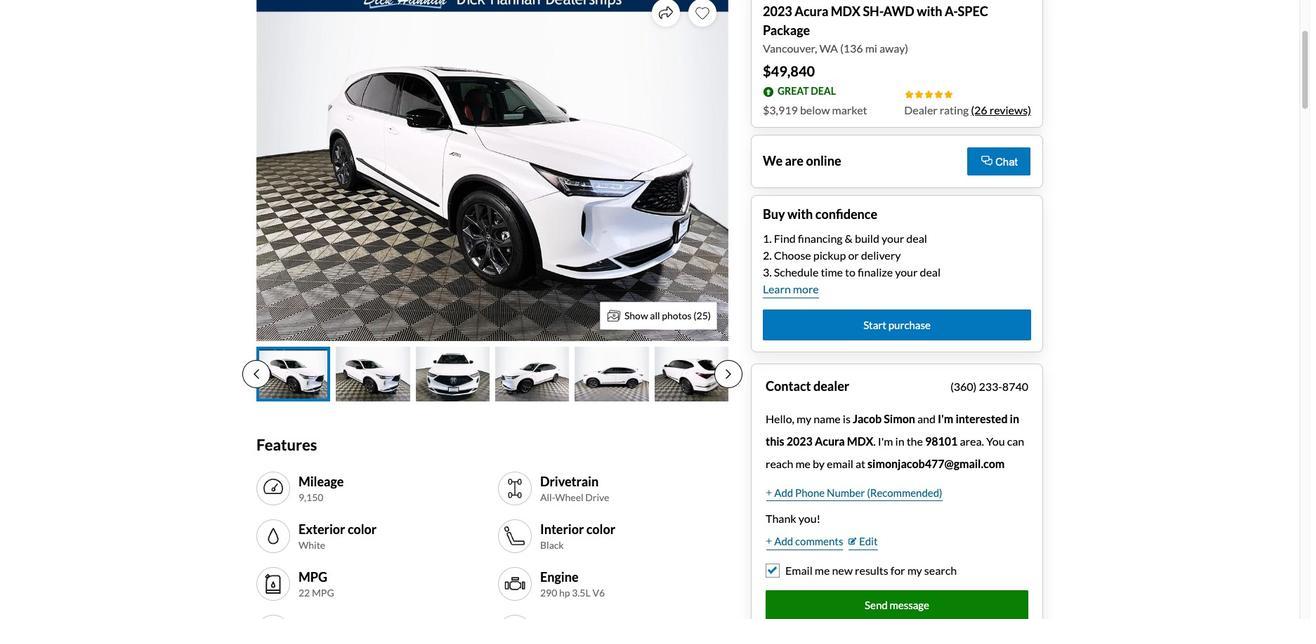 Task type: locate. For each thing, give the bounding box(es) containing it.
color for exterior color
[[348, 522, 377, 537]]

phone
[[795, 487, 825, 499]]

dealer
[[814, 379, 849, 394]]

build
[[855, 232, 880, 245]]

2023 for .
[[787, 435, 813, 448]]

1 vertical spatial acura
[[815, 435, 845, 448]]

1 horizontal spatial my
[[907, 564, 922, 578]]

me left new
[[815, 564, 830, 578]]

me
[[796, 457, 811, 471], [815, 564, 830, 578]]

send message button
[[766, 591, 1029, 620]]

9,150
[[299, 492, 323, 504]]

mpg right 22 in the bottom of the page
[[312, 587, 334, 599]]

deal right build
[[907, 232, 927, 245]]

wheel
[[555, 492, 584, 504]]

2 plus image from the top
[[766, 538, 772, 545]]

1 vertical spatial with
[[788, 206, 813, 222]]

rating
[[940, 103, 969, 116]]

your up delivery
[[882, 232, 904, 245]]

with right 'buy'
[[788, 206, 813, 222]]

1 vertical spatial my
[[907, 564, 922, 578]]

confidence
[[816, 206, 878, 222]]

color inside 'exterior color white'
[[348, 522, 377, 537]]

plus image for add comments
[[766, 538, 772, 545]]

my right for
[[907, 564, 922, 578]]

acura down name
[[815, 435, 845, 448]]

area.
[[960, 435, 984, 448]]

i'm right .
[[878, 435, 893, 448]]

1 vertical spatial 2023
[[787, 435, 813, 448]]

pickup
[[813, 249, 846, 262]]

learn more link
[[763, 281, 819, 299]]

my left name
[[797, 412, 812, 426]]

away)
[[880, 41, 909, 54]]

color inside interior color black
[[586, 522, 615, 537]]

mdx inside '2023 acura mdx sh-awd with a-spec package vancouver, wa (136 mi away)'
[[831, 3, 861, 19]]

with left a-
[[917, 3, 942, 19]]

1 vertical spatial mdx
[[847, 435, 873, 448]]

view vehicle photo 1 image
[[256, 347, 330, 402]]

your
[[882, 232, 904, 245], [895, 266, 918, 279]]

tab list
[[242, 347, 743, 402]]

2 add from the top
[[774, 535, 793, 548]]

mdx up at
[[847, 435, 873, 448]]

start purchase button
[[763, 310, 1031, 341]]

deal right finalize
[[920, 266, 941, 279]]

view vehicle photo 2 image
[[336, 347, 410, 402]]

1 horizontal spatial with
[[917, 3, 942, 19]]

color down drive
[[586, 522, 615, 537]]

2023
[[763, 3, 792, 19], [787, 435, 813, 448]]

plus image inside add phone number (recommended) button
[[766, 490, 772, 497]]

acura for sh-
[[795, 3, 829, 19]]

0 horizontal spatial my
[[797, 412, 812, 426]]

market
[[832, 103, 867, 116]]

0 vertical spatial your
[[882, 232, 904, 245]]

can
[[1007, 435, 1024, 448]]

exterior
[[299, 522, 345, 537]]

engine image
[[504, 574, 526, 596]]

0 horizontal spatial in
[[895, 435, 905, 448]]

below
[[800, 103, 830, 116]]

(25)
[[694, 310, 711, 322]]

0 vertical spatial i'm
[[938, 412, 954, 426]]

2023 right this
[[787, 435, 813, 448]]

add up 'thank'
[[774, 487, 793, 499]]

hp
[[559, 587, 570, 599]]

0 vertical spatial plus image
[[766, 490, 772, 497]]

1 vertical spatial mpg
[[312, 587, 334, 599]]

0 horizontal spatial me
[[796, 457, 811, 471]]

next page image
[[726, 369, 731, 380]]

0 vertical spatial acura
[[795, 3, 829, 19]]

edit
[[859, 535, 878, 548]]

1 vertical spatial in
[[895, 435, 905, 448]]

awd
[[884, 3, 915, 19]]

me left by
[[796, 457, 811, 471]]

in left the
[[895, 435, 905, 448]]

i'm right and
[[938, 412, 954, 426]]

2023 inside '2023 acura mdx sh-awd with a-spec package vancouver, wa (136 mi away)'
[[763, 3, 792, 19]]

acura up package
[[795, 3, 829, 19]]

mdx
[[831, 3, 861, 19], [847, 435, 873, 448]]

thank
[[766, 512, 797, 526]]

wa
[[820, 41, 838, 54]]

1 horizontal spatial me
[[815, 564, 830, 578]]

show
[[625, 310, 648, 322]]

1 plus image from the top
[[766, 490, 772, 497]]

view vehicle photo 4 image
[[495, 347, 569, 402]]

view vehicle photo 5 image
[[575, 347, 649, 402]]

in up can
[[1010, 412, 1019, 426]]

.
[[873, 435, 876, 448]]

1 horizontal spatial in
[[1010, 412, 1019, 426]]

0 vertical spatial with
[[917, 3, 942, 19]]

view vehicle photo 3 image
[[416, 347, 490, 402]]

1 vertical spatial add
[[774, 535, 793, 548]]

mileage image
[[262, 478, 285, 501]]

color right exterior
[[348, 522, 377, 537]]

for
[[891, 564, 905, 578]]

plus image
[[766, 490, 772, 497], [766, 538, 772, 545]]

plus image up 'thank'
[[766, 490, 772, 497]]

send message
[[865, 600, 929, 612]]

purchase
[[889, 319, 931, 331]]

0 vertical spatial in
[[1010, 412, 1019, 426]]

finalize
[[858, 266, 893, 279]]

v6
[[593, 587, 605, 599]]

0 vertical spatial add
[[774, 487, 793, 499]]

your down delivery
[[895, 266, 918, 279]]

(26 reviews) button
[[971, 102, 1031, 118]]

drive
[[585, 492, 609, 504]]

this
[[766, 435, 784, 448]]

area. you can reach me by email at
[[766, 435, 1024, 471]]

interior
[[540, 522, 584, 537]]

plus image down 'thank'
[[766, 538, 772, 545]]

98101
[[925, 435, 958, 448]]

mileage 9,150
[[299, 474, 344, 504]]

233-
[[979, 380, 1002, 394]]

1 vertical spatial i'm
[[878, 435, 893, 448]]

1 add from the top
[[774, 487, 793, 499]]

acura inside '2023 acura mdx sh-awd with a-spec package vancouver, wa (136 mi away)'
[[795, 3, 829, 19]]

all
[[650, 310, 660, 322]]

delivery
[[861, 249, 901, 262]]

mpg
[[299, 570, 327, 585], [312, 587, 334, 599]]

mpg up 22 in the bottom of the page
[[299, 570, 327, 585]]

1 color from the left
[[348, 522, 377, 537]]

color
[[348, 522, 377, 537], [586, 522, 615, 537]]

acura for .
[[815, 435, 845, 448]]

0 vertical spatial mpg
[[299, 570, 327, 585]]

financing
[[798, 232, 843, 245]]

0 horizontal spatial with
[[788, 206, 813, 222]]

more
[[793, 282, 819, 296]]

contact dealer
[[766, 379, 849, 394]]

buy
[[763, 206, 785, 222]]

mpg image
[[262, 574, 285, 596]]

drivetrain
[[540, 474, 599, 490]]

acura
[[795, 3, 829, 19], [815, 435, 845, 448]]

0 vertical spatial my
[[797, 412, 812, 426]]

0 vertical spatial 2023
[[763, 3, 792, 19]]

0 vertical spatial me
[[796, 457, 811, 471]]

show all photos (25) link
[[600, 302, 717, 330]]

spec
[[958, 3, 988, 19]]

simonjacob477@gmail.com
[[868, 457, 1005, 471]]

1 horizontal spatial color
[[586, 522, 615, 537]]

chat image
[[981, 156, 993, 165]]

mileage
[[299, 474, 344, 490]]

i'm
[[938, 412, 954, 426], [878, 435, 893, 448]]

0 vertical spatial mdx
[[831, 3, 861, 19]]

mi
[[865, 41, 877, 54]]

you!
[[799, 512, 821, 526]]

add down 'thank'
[[774, 535, 793, 548]]

1 vertical spatial plus image
[[766, 538, 772, 545]]

1 horizontal spatial i'm
[[938, 412, 954, 426]]

2023 up package
[[763, 3, 792, 19]]

(360)
[[951, 380, 977, 394]]

2 color from the left
[[586, 522, 615, 537]]

0 horizontal spatial color
[[348, 522, 377, 537]]

start
[[864, 319, 887, 331]]

2023 acura mdx . i'm in the 98101
[[787, 435, 958, 448]]

plus image inside add comments button
[[766, 538, 772, 545]]

message
[[890, 600, 929, 612]]

mdx left sh-
[[831, 3, 861, 19]]

1 vertical spatial your
[[895, 266, 918, 279]]

email me new results for my search
[[785, 564, 957, 578]]



Task type: describe. For each thing, give the bounding box(es) containing it.
engine 290 hp 3.5l v6
[[540, 570, 605, 599]]

simon
[[884, 412, 915, 426]]

learn
[[763, 282, 791, 296]]

view vehicle photo 6 image
[[655, 347, 729, 402]]

sh-
[[863, 3, 884, 19]]

me inside area. you can reach me by email at
[[796, 457, 811, 471]]

show all photos (25)
[[625, 310, 711, 322]]

deal
[[811, 85, 836, 97]]

(136
[[840, 41, 863, 54]]

0 horizontal spatial i'm
[[878, 435, 893, 448]]

vehicle full photo image
[[256, 0, 729, 341]]

we are online
[[763, 153, 841, 169]]

choose
[[774, 249, 811, 262]]

edit image
[[849, 538, 857, 545]]

jacob
[[853, 412, 882, 426]]

dealer rating (26 reviews)
[[904, 103, 1031, 116]]

1 vertical spatial deal
[[920, 266, 941, 279]]

white
[[299, 540, 325, 552]]

1 vertical spatial me
[[815, 564, 830, 578]]

(360) 233-8740
[[951, 380, 1029, 394]]

2023 for sh-
[[763, 3, 792, 19]]

you
[[986, 435, 1005, 448]]

(26
[[971, 103, 988, 116]]

at
[[856, 457, 866, 471]]

schedule
[[774, 266, 819, 279]]

290
[[540, 587, 557, 599]]

find financing & build your deal choose pickup or delivery schedule time to finalize your deal learn more
[[763, 232, 941, 296]]

a-
[[945, 3, 958, 19]]

all-
[[540, 492, 555, 504]]

we
[[763, 153, 783, 169]]

with inside '2023 acura mdx sh-awd with a-spec package vancouver, wa (136 mi away)'
[[917, 3, 942, 19]]

$3,919 below market
[[763, 103, 867, 116]]

buy with confidence
[[763, 206, 878, 222]]

great
[[778, 85, 809, 97]]

add phone number (recommended) button
[[766, 485, 943, 503]]

new
[[832, 564, 853, 578]]

and
[[918, 412, 936, 426]]

black
[[540, 540, 564, 552]]

in inside 'i'm interested in this'
[[1010, 412, 1019, 426]]

results
[[855, 564, 889, 578]]

mdx for sh-
[[831, 3, 861, 19]]

the
[[907, 435, 923, 448]]

prev page image
[[254, 369, 259, 380]]

package
[[763, 22, 810, 38]]

mdx for .
[[847, 435, 873, 448]]

email
[[785, 564, 813, 578]]

contact
[[766, 379, 811, 394]]

$3,919
[[763, 103, 798, 116]]

interested
[[956, 412, 1008, 426]]

send
[[865, 600, 888, 612]]

email
[[827, 457, 854, 471]]

drivetrain all-wheel drive
[[540, 474, 609, 504]]

i'm interested in this
[[766, 412, 1019, 448]]

interior color image
[[504, 526, 526, 548]]

8740
[[1002, 380, 1029, 394]]

thank you!
[[766, 512, 821, 526]]

comments
[[795, 535, 843, 548]]

find
[[774, 232, 796, 245]]

or
[[848, 249, 859, 262]]

i'm inside 'i'm interested in this'
[[938, 412, 954, 426]]

edit button
[[848, 533, 879, 551]]

engine
[[540, 570, 579, 585]]

reach
[[766, 457, 793, 471]]

hello,
[[766, 412, 795, 426]]

$49,840
[[763, 62, 815, 79]]

add comments button
[[766, 533, 844, 551]]

(recommended)
[[867, 487, 943, 499]]

hello, my name is jacob simon and
[[766, 412, 938, 426]]

search
[[924, 564, 957, 578]]

chat button
[[967, 147, 1031, 175]]

22
[[299, 587, 310, 599]]

drivetrain image
[[504, 478, 526, 501]]

share image
[[659, 6, 673, 20]]

number
[[827, 487, 865, 499]]

add phone number (recommended)
[[774, 487, 943, 499]]

features
[[256, 436, 317, 455]]

add for add phone number (recommended)
[[774, 487, 793, 499]]

exterior color image
[[262, 526, 285, 548]]

&
[[845, 232, 853, 245]]

name
[[814, 412, 841, 426]]

to
[[845, 266, 856, 279]]

chat
[[996, 156, 1018, 168]]

plus image for add phone number (recommended)
[[766, 490, 772, 497]]

is
[[843, 412, 851, 426]]

add for add comments
[[774, 535, 793, 548]]

vancouver,
[[763, 41, 817, 54]]

are
[[785, 153, 804, 169]]

0 vertical spatial deal
[[907, 232, 927, 245]]

exterior color white
[[299, 522, 377, 552]]

online
[[806, 153, 841, 169]]

3.5l
[[572, 587, 591, 599]]

dealer
[[904, 103, 938, 116]]

color for interior color
[[586, 522, 615, 537]]

time
[[821, 266, 843, 279]]



Task type: vqa. For each thing, say whether or not it's contained in the screenshot.


